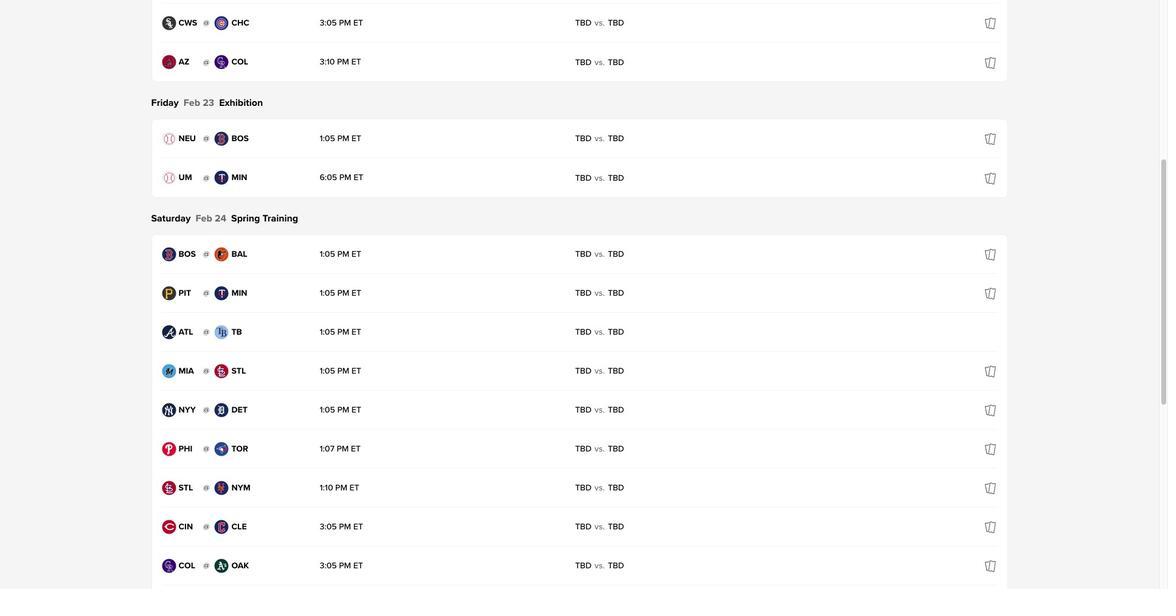 Task type: describe. For each thing, give the bounding box(es) containing it.
1:05 pm et for tb
[[320, 327, 362, 337]]

@ for az
[[203, 57, 210, 67]]

1:05 for stl
[[320, 366, 335, 376]]

cin link
[[162, 520, 201, 534]]

6:05 pm et
[[320, 172, 364, 183]]

0 horizontal spatial bos link
[[162, 247, 201, 261]]

oak image
[[215, 559, 229, 573]]

oak link
[[215, 559, 254, 573]]

1:05 pm et link for bal
[[320, 249, 442, 259]]

3:05 pm et for oak
[[320, 560, 363, 571]]

1:05 for det
[[320, 405, 335, 415]]

3 tbd vs . tbd from the top
[[576, 133, 625, 144]]

0 vertical spatial bos link
[[215, 131, 254, 146]]

min image
[[215, 286, 229, 300]]

az
[[179, 57, 190, 67]]

pm for phi
[[337, 443, 349, 454]]

min for bos
[[232, 172, 247, 183]]

min link for bos
[[215, 170, 254, 185]]

0 horizontal spatial col image
[[162, 559, 176, 573]]

tbd vs . tbd for col
[[576, 561, 625, 571]]

mia link
[[162, 364, 201, 378]]

vs for az
[[595, 57, 603, 67]]

@ for phi
[[203, 444, 210, 454]]

cin image
[[162, 520, 176, 534]]

chc link
[[215, 16, 254, 30]]

1:05 pm et for stl
[[320, 366, 362, 376]]

3:05 for oak
[[320, 560, 337, 571]]

1:05 pm et link for bos
[[320, 133, 442, 143]]

nym link
[[215, 481, 254, 495]]

az link
[[162, 55, 201, 69]]

et for col
[[354, 560, 363, 571]]

pm for nyy
[[337, 405, 350, 415]]

tbd vs . tbd for bos
[[576, 249, 625, 259]]

pm for stl
[[335, 482, 348, 493]]

et for cin
[[354, 521, 363, 532]]

tor link
[[215, 442, 254, 456]]

et for cws
[[354, 17, 363, 28]]

pm for col
[[339, 560, 351, 571]]

3:05 pm et link for chc
[[320, 17, 442, 28]]

cle image
[[215, 520, 229, 534]]

vs for stl
[[595, 483, 603, 493]]

spring
[[231, 212, 260, 225]]

feb for feb 23
[[184, 97, 200, 109]]

23
[[203, 97, 214, 109]]

. for bos
[[603, 249, 605, 259]]

3:10 pm et
[[320, 57, 361, 67]]

vs for phi
[[595, 444, 603, 454]]

cle
[[232, 521, 247, 532]]

cin
[[179, 521, 193, 532]]

et for stl
[[350, 482, 360, 493]]

pm for mia
[[337, 366, 350, 376]]

det image
[[215, 403, 229, 417]]

. for az
[[603, 57, 605, 67]]

1:05 pm et for bos
[[320, 133, 362, 143]]

tbd vs . tbd for pit
[[576, 288, 625, 298]]

1:10 pm et link
[[320, 482, 442, 493]]

tbd vs . tbd for atl
[[576, 327, 625, 337]]

cws
[[179, 17, 197, 28]]

1 horizontal spatial col link
[[215, 55, 254, 69]]

et for mia
[[352, 366, 362, 376]]

friday feb 23 exhibition
[[151, 97, 263, 109]]

1:05 for tb
[[320, 327, 335, 337]]

tbd vs . tbd for phi
[[576, 444, 625, 454]]

1:07 pm et
[[320, 443, 361, 454]]

atl image
[[162, 325, 176, 339]]

pm for atl
[[337, 327, 350, 337]]

1:05 for min
[[320, 288, 335, 298]]

pm for pit
[[337, 288, 350, 298]]

et for bos
[[352, 249, 362, 259]]

@ for cin
[[203, 522, 210, 532]]

cws link
[[162, 16, 201, 30]]

det link
[[215, 403, 254, 417]]

4 @ from the top
[[203, 173, 210, 183]]

phi
[[179, 443, 193, 454]]

. for pit
[[603, 288, 605, 298]]

et for pit
[[352, 288, 362, 298]]

saturday feb 24 spring training
[[151, 212, 298, 225]]

0 vertical spatial col image
[[215, 55, 229, 69]]

tbd vs . tbd for az
[[576, 57, 625, 67]]

phi image
[[162, 442, 176, 456]]

6:05
[[320, 172, 337, 183]]

stl for stl icon
[[179, 482, 193, 493]]

nym
[[232, 482, 251, 493]]

1:05 pm et for min
[[320, 288, 362, 298]]

bos image
[[162, 247, 176, 261]]

neu image
[[162, 131, 176, 146]]

vs for pit
[[595, 288, 603, 298]]

@ for col
[[203, 561, 210, 571]]

friday
[[151, 97, 179, 109]]

et for nyy
[[352, 405, 362, 415]]

bos for bos image
[[232, 133, 249, 143]]

tb
[[232, 327, 242, 337]]

pm for cin
[[339, 521, 351, 532]]

cle link
[[215, 520, 254, 534]]

1:05 pm et link for det
[[320, 405, 442, 415]]

. for cin
[[603, 522, 605, 532]]

24
[[215, 212, 226, 225]]



Task type: locate. For each thing, give the bounding box(es) containing it.
bos for bos icon
[[179, 249, 196, 259]]

tbd vs . tbd for cin
[[576, 522, 625, 532]]

6 tbd vs . tbd from the top
[[576, 288, 625, 298]]

3 vs from the top
[[595, 133, 603, 144]]

1 vertical spatial bos
[[179, 249, 196, 259]]

0 vertical spatial 3:05 pm et
[[320, 17, 363, 28]]

@ for stl
[[203, 483, 210, 493]]

@ for bos
[[203, 249, 210, 259]]

tor
[[232, 443, 248, 454]]

0 vertical spatial bos
[[232, 133, 249, 143]]

col image
[[215, 55, 229, 69], [162, 559, 176, 573]]

5 @ from the top
[[203, 249, 210, 259]]

0 vertical spatial col
[[232, 57, 248, 67]]

pit link
[[162, 286, 201, 300]]

12 vs from the top
[[595, 522, 603, 532]]

4 1:05 pm et link from the top
[[320, 327, 442, 337]]

min right min icon
[[232, 288, 247, 298]]

5 1:05 pm et from the top
[[320, 366, 362, 376]]

vs for atl
[[595, 327, 603, 337]]

0 horizontal spatial stl
[[179, 482, 193, 493]]

6 vs from the top
[[595, 288, 603, 298]]

pit
[[179, 288, 191, 298]]

3:05 pm et link
[[320, 17, 442, 28], [320, 521, 442, 532], [320, 560, 442, 571]]

. for col
[[603, 561, 605, 571]]

nyy image
[[162, 403, 176, 417]]

col down chc
[[232, 57, 248, 67]]

tbd
[[576, 18, 592, 28], [608, 18, 625, 28], [576, 57, 592, 67], [608, 57, 625, 67], [576, 133, 592, 144], [608, 133, 625, 144], [576, 173, 592, 183], [608, 173, 625, 183], [576, 249, 592, 259], [608, 249, 625, 259], [576, 288, 592, 298], [608, 288, 625, 298], [576, 327, 592, 337], [608, 327, 625, 337], [576, 366, 592, 376], [608, 366, 625, 376], [576, 405, 592, 415], [608, 405, 625, 415], [576, 444, 592, 454], [608, 444, 625, 454], [576, 483, 592, 493], [608, 483, 625, 493], [576, 522, 592, 532], [608, 522, 625, 532], [576, 561, 592, 571], [608, 561, 625, 571]]

3:05 for chc
[[320, 17, 337, 28]]

1 horizontal spatial bos link
[[215, 131, 254, 146]]

1:05 for bos
[[320, 133, 335, 143]]

0 vertical spatial stl link
[[215, 364, 254, 378]]

1:05 pm et link for tb
[[320, 327, 442, 337]]

11 tbd vs . tbd from the top
[[576, 483, 625, 493]]

13 vs from the top
[[595, 561, 603, 571]]

1 vertical spatial min
[[232, 288, 247, 298]]

1 vertical spatial col link
[[162, 559, 201, 573]]

1 1:05 pm et link from the top
[[320, 133, 442, 143]]

. for nyy
[[603, 405, 605, 415]]

. for phi
[[603, 444, 605, 454]]

2 3:05 from the top
[[320, 521, 337, 532]]

9 . from the top
[[603, 405, 605, 415]]

@ left stl image
[[203, 366, 210, 376]]

@ for atl
[[203, 327, 210, 337]]

1 vertical spatial 3:05 pm et
[[320, 521, 363, 532]]

1 vertical spatial bos link
[[162, 247, 201, 261]]

2 vertical spatial 3:05 pm et
[[320, 560, 363, 571]]

1:05 for bal
[[320, 249, 335, 259]]

0 vertical spatial min
[[232, 172, 247, 183]]

2 1:05 pm et from the top
[[320, 249, 362, 259]]

1 horizontal spatial col
[[232, 57, 248, 67]]

1 3:05 pm et from the top
[[320, 17, 363, 28]]

3 3:05 from the top
[[320, 560, 337, 571]]

4 1:05 pm et from the top
[[320, 327, 362, 337]]

12 @ from the top
[[203, 522, 210, 532]]

exhibition
[[219, 97, 263, 109]]

2 3:05 pm et link from the top
[[320, 521, 442, 532]]

0 vertical spatial 3:05 pm et link
[[320, 17, 442, 28]]

1 min link from the top
[[215, 170, 254, 185]]

vs for col
[[595, 561, 603, 571]]

min for bal
[[232, 288, 247, 298]]

1 vertical spatial min link
[[215, 286, 254, 300]]

@ for pit
[[203, 288, 210, 298]]

3 . from the top
[[603, 133, 605, 144]]

min link up 'tb'
[[215, 286, 254, 300]]

0 vertical spatial min link
[[215, 170, 254, 185]]

3:10
[[320, 57, 335, 67]]

bal image
[[215, 247, 229, 261]]

um
[[179, 172, 192, 183]]

saturday
[[151, 212, 191, 225]]

5 1:05 from the top
[[320, 366, 335, 376]]

5 tbd vs . tbd from the top
[[576, 249, 625, 259]]

stl image
[[162, 481, 176, 495]]

0 vertical spatial col link
[[215, 55, 254, 69]]

atl
[[179, 327, 193, 337]]

1 @ from the top
[[203, 18, 210, 28]]

3:05 pm et for cle
[[320, 521, 363, 532]]

et for atl
[[352, 327, 362, 337]]

chc
[[232, 17, 250, 28]]

2 min link from the top
[[215, 286, 254, 300]]

az image
[[162, 55, 176, 69]]

4 1:05 from the top
[[320, 327, 335, 337]]

1 . from the top
[[603, 18, 605, 28]]

7 . from the top
[[603, 327, 605, 337]]

7 vs from the top
[[595, 327, 603, 337]]

pm for az
[[337, 57, 349, 67]]

1:05 pm et for bal
[[320, 249, 362, 259]]

3 3:05 pm et link from the top
[[320, 560, 442, 571]]

@
[[203, 18, 210, 28], [203, 57, 210, 67], [203, 133, 210, 144], [203, 173, 210, 183], [203, 249, 210, 259], [203, 288, 210, 298], [203, 327, 210, 337], [203, 366, 210, 376], [203, 405, 210, 415], [203, 444, 210, 454], [203, 483, 210, 493], [203, 522, 210, 532], [203, 561, 210, 571]]

1 vertical spatial col
[[179, 560, 195, 571]]

pit image
[[162, 286, 176, 300]]

feb left the 23
[[184, 97, 200, 109]]

3:05 pm et for chc
[[320, 17, 363, 28]]

@ left the tor icon
[[203, 444, 210, 454]]

col image down cin icon
[[162, 559, 176, 573]]

9 vs from the top
[[595, 405, 603, 415]]

3 1:05 pm et from the top
[[320, 288, 362, 298]]

8 . from the top
[[603, 366, 605, 376]]

min right min image
[[232, 172, 247, 183]]

@ left bal icon
[[203, 249, 210, 259]]

stl
[[232, 366, 246, 376], [179, 482, 193, 493]]

@ left oak 'icon'
[[203, 561, 210, 571]]

1 vertical spatial stl link
[[162, 481, 201, 495]]

et for az
[[352, 57, 361, 67]]

11 vs from the top
[[595, 483, 603, 493]]

@ left the nym "image"
[[203, 483, 210, 493]]

vs for cin
[[595, 522, 603, 532]]

@ left chc icon
[[203, 18, 210, 28]]

tbd vs . tbd for mia
[[576, 366, 625, 376]]

. for mia
[[603, 366, 605, 376]]

col link down chc link
[[215, 55, 254, 69]]

8 vs from the top
[[595, 366, 603, 376]]

stl for stl image
[[232, 366, 246, 376]]

1 vertical spatial stl
[[179, 482, 193, 493]]

4 . from the top
[[603, 173, 605, 183]]

bos link down saturday
[[162, 247, 201, 261]]

1 1:05 pm et from the top
[[320, 133, 362, 143]]

tbd vs . tbd for nyy
[[576, 405, 625, 415]]

3:05 pm et link for cle
[[320, 521, 442, 532]]

12 tbd vs . tbd from the top
[[576, 522, 625, 532]]

1 horizontal spatial stl link
[[215, 364, 254, 378]]

2 3:05 pm et from the top
[[320, 521, 363, 532]]

12 . from the top
[[603, 522, 605, 532]]

3:05
[[320, 17, 337, 28], [320, 521, 337, 532], [320, 560, 337, 571]]

min
[[232, 172, 247, 183], [232, 288, 247, 298]]

pm for cws
[[339, 17, 351, 28]]

9 tbd vs . tbd from the top
[[576, 405, 625, 415]]

tor image
[[215, 442, 229, 456]]

3 1:05 from the top
[[320, 288, 335, 298]]

vs for mia
[[595, 366, 603, 376]]

col left oak 'icon'
[[179, 560, 195, 571]]

1 vs from the top
[[595, 18, 603, 28]]

1 tbd vs . tbd from the top
[[576, 18, 625, 28]]

3:05 pm et
[[320, 17, 363, 28], [320, 521, 363, 532], [320, 560, 363, 571]]

10 . from the top
[[603, 444, 605, 454]]

1:05 pm et link for min
[[320, 288, 442, 298]]

1:10
[[320, 482, 333, 493]]

@ left min image
[[203, 173, 210, 183]]

0 vertical spatial feb
[[184, 97, 200, 109]]

phi link
[[162, 442, 201, 456]]

stl link up det link
[[215, 364, 254, 378]]

min link for bal
[[215, 286, 254, 300]]

13 @ from the top
[[203, 561, 210, 571]]

0 horizontal spatial bos
[[179, 249, 196, 259]]

8 @ from the top
[[203, 366, 210, 376]]

bal link
[[215, 247, 254, 261]]

col for the left col image
[[179, 560, 195, 571]]

5 . from the top
[[603, 249, 605, 259]]

2 1:05 from the top
[[320, 249, 335, 259]]

bos link down exhibition
[[215, 131, 254, 146]]

1:05 pm et
[[320, 133, 362, 143], [320, 249, 362, 259], [320, 288, 362, 298], [320, 327, 362, 337], [320, 366, 362, 376], [320, 405, 362, 415]]

0 horizontal spatial col
[[179, 560, 195, 571]]

col link
[[215, 55, 254, 69], [162, 559, 201, 573]]

et for phi
[[351, 443, 361, 454]]

min image
[[215, 170, 229, 185]]

1 min from the top
[[232, 172, 247, 183]]

1:05 pm et for det
[[320, 405, 362, 415]]

bal
[[232, 249, 248, 259]]

6 1:05 pm et link from the top
[[320, 405, 442, 415]]

6 1:05 pm et from the top
[[320, 405, 362, 415]]

stl link up cin
[[162, 481, 201, 495]]

tb image
[[215, 325, 229, 339]]

col for top col image
[[232, 57, 248, 67]]

nyy link
[[162, 403, 201, 417]]

6 1:05 from the top
[[320, 405, 335, 415]]

vs for cws
[[595, 18, 603, 28]]

3 3:05 pm et from the top
[[320, 560, 363, 571]]

col
[[232, 57, 248, 67], [179, 560, 195, 571]]

2 . from the top
[[603, 57, 605, 67]]

1:05
[[320, 133, 335, 143], [320, 249, 335, 259], [320, 288, 335, 298], [320, 327, 335, 337], [320, 366, 335, 376], [320, 405, 335, 415]]

3:10 pm et link
[[320, 57, 442, 67]]

9 @ from the top
[[203, 405, 210, 415]]

vs for bos
[[595, 249, 603, 259]]

@ left bos image
[[203, 133, 210, 144]]

min link down bos image
[[215, 170, 254, 185]]

stl right stl icon
[[179, 482, 193, 493]]

stl image
[[215, 364, 229, 378]]

1 vertical spatial col image
[[162, 559, 176, 573]]

4 tbd vs . tbd from the top
[[576, 173, 625, 183]]

atl link
[[162, 325, 201, 339]]

1 3:05 from the top
[[320, 17, 337, 28]]

et
[[354, 17, 363, 28], [352, 57, 361, 67], [352, 133, 362, 143], [354, 172, 364, 183], [352, 249, 362, 259], [352, 288, 362, 298], [352, 327, 362, 337], [352, 366, 362, 376], [352, 405, 362, 415], [351, 443, 361, 454], [350, 482, 360, 493], [354, 521, 363, 532], [354, 560, 363, 571]]

bos right bos icon
[[179, 249, 196, 259]]

.
[[603, 18, 605, 28], [603, 57, 605, 67], [603, 133, 605, 144], [603, 173, 605, 183], [603, 249, 605, 259], [603, 288, 605, 298], [603, 327, 605, 337], [603, 366, 605, 376], [603, 405, 605, 415], [603, 444, 605, 454], [603, 483, 605, 493], [603, 522, 605, 532], [603, 561, 605, 571]]

8 tbd vs . tbd from the top
[[576, 366, 625, 376]]

@ for cws
[[203, 18, 210, 28]]

oak
[[232, 560, 249, 571]]

1 3:05 pm et link from the top
[[320, 17, 442, 28]]

0 horizontal spatial col link
[[162, 559, 201, 573]]

stl right stl image
[[232, 366, 246, 376]]

. for atl
[[603, 327, 605, 337]]

3:05 for cle
[[320, 521, 337, 532]]

0 vertical spatial 3:05
[[320, 17, 337, 28]]

7 tbd vs . tbd from the top
[[576, 327, 625, 337]]

neu
[[179, 133, 196, 143]]

1:05 pm et link
[[320, 133, 442, 143], [320, 249, 442, 259], [320, 288, 442, 298], [320, 327, 442, 337], [320, 366, 442, 376], [320, 405, 442, 415]]

feb
[[184, 97, 200, 109], [196, 212, 212, 225]]

training
[[263, 212, 298, 225]]

@ for mia
[[203, 366, 210, 376]]

. for cws
[[603, 18, 605, 28]]

1 vertical spatial feb
[[196, 212, 212, 225]]

13 tbd vs . tbd from the top
[[576, 561, 625, 571]]

bos image
[[215, 131, 229, 146]]

6:05 pm et link
[[320, 172, 442, 183]]

1 1:05 from the top
[[320, 133, 335, 143]]

bos right bos image
[[232, 133, 249, 143]]

13 . from the top
[[603, 561, 605, 571]]

2 vs from the top
[[595, 57, 603, 67]]

bos link
[[215, 131, 254, 146], [162, 247, 201, 261]]

1:10 pm et
[[320, 482, 360, 493]]

det
[[232, 405, 248, 415]]

@ right az
[[203, 57, 210, 67]]

1 horizontal spatial bos
[[232, 133, 249, 143]]

feb for feb 24
[[196, 212, 212, 225]]

2 vertical spatial 3:05
[[320, 560, 337, 571]]

@ left 'det' image
[[203, 405, 210, 415]]

mia
[[179, 366, 194, 376]]

@ left tb image
[[203, 327, 210, 337]]

feb left 24
[[196, 212, 212, 225]]

0 horizontal spatial stl link
[[162, 481, 201, 495]]

2 vertical spatial 3:05 pm et link
[[320, 560, 442, 571]]

1:05 pm et link for stl
[[320, 366, 442, 376]]

col link down cin link
[[162, 559, 201, 573]]

@ left the cle icon
[[203, 522, 210, 532]]

chc image
[[215, 16, 229, 30]]

0 vertical spatial stl
[[232, 366, 246, 376]]

1 horizontal spatial col image
[[215, 55, 229, 69]]

tb link
[[215, 325, 254, 339]]

10 vs from the top
[[595, 444, 603, 454]]

tbd vs . tbd for cws
[[576, 18, 625, 28]]

min link
[[215, 170, 254, 185], [215, 286, 254, 300]]

vs
[[595, 18, 603, 28], [595, 57, 603, 67], [595, 133, 603, 144], [595, 173, 603, 183], [595, 249, 603, 259], [595, 288, 603, 298], [595, 327, 603, 337], [595, 366, 603, 376], [595, 405, 603, 415], [595, 444, 603, 454], [595, 483, 603, 493], [595, 522, 603, 532], [595, 561, 603, 571]]

mia image
[[162, 364, 176, 378]]

1:07 pm et link
[[320, 443, 442, 454]]

6 @ from the top
[[203, 288, 210, 298]]

7 @ from the top
[[203, 327, 210, 337]]

. for stl
[[603, 483, 605, 493]]

10 @ from the top
[[203, 444, 210, 454]]

@ for nyy
[[203, 405, 210, 415]]

3 1:05 pm et link from the top
[[320, 288, 442, 298]]

2 @ from the top
[[203, 57, 210, 67]]

cws image
[[162, 16, 176, 30]]

5 1:05 pm et link from the top
[[320, 366, 442, 376]]

11 @ from the top
[[203, 483, 210, 493]]

5 vs from the top
[[595, 249, 603, 259]]

bos
[[232, 133, 249, 143], [179, 249, 196, 259]]

col image right az
[[215, 55, 229, 69]]

pm for bos
[[337, 249, 350, 259]]

nyy
[[179, 405, 196, 415]]

2 min from the top
[[232, 288, 247, 298]]

stl link
[[215, 364, 254, 378], [162, 481, 201, 495]]

@ left min icon
[[203, 288, 210, 298]]

um image
[[162, 170, 176, 185]]

tbd vs . tbd for stl
[[576, 483, 625, 493]]

10 tbd vs . tbd from the top
[[576, 444, 625, 454]]

tbd vs . tbd
[[576, 18, 625, 28], [576, 57, 625, 67], [576, 133, 625, 144], [576, 173, 625, 183], [576, 249, 625, 259], [576, 288, 625, 298], [576, 327, 625, 337], [576, 366, 625, 376], [576, 405, 625, 415], [576, 444, 625, 454], [576, 483, 625, 493], [576, 522, 625, 532], [576, 561, 625, 571]]

6 . from the top
[[603, 288, 605, 298]]

11 . from the top
[[603, 483, 605, 493]]

1:07
[[320, 443, 335, 454]]

2 1:05 pm et link from the top
[[320, 249, 442, 259]]

3 @ from the top
[[203, 133, 210, 144]]

1 vertical spatial 3:05 pm et link
[[320, 521, 442, 532]]

1 vertical spatial 3:05
[[320, 521, 337, 532]]

vs for nyy
[[595, 405, 603, 415]]

pm
[[339, 17, 351, 28], [337, 57, 349, 67], [337, 133, 350, 143], [339, 172, 352, 183], [337, 249, 350, 259], [337, 288, 350, 298], [337, 327, 350, 337], [337, 366, 350, 376], [337, 405, 350, 415], [337, 443, 349, 454], [335, 482, 348, 493], [339, 521, 351, 532], [339, 560, 351, 571]]

1 horizontal spatial stl
[[232, 366, 246, 376]]

2 tbd vs . tbd from the top
[[576, 57, 625, 67]]

3:05 pm et link for oak
[[320, 560, 442, 571]]

nym image
[[215, 481, 229, 495]]

4 vs from the top
[[595, 173, 603, 183]]



Task type: vqa. For each thing, say whether or not it's contained in the screenshot.
Rangers icon
no



